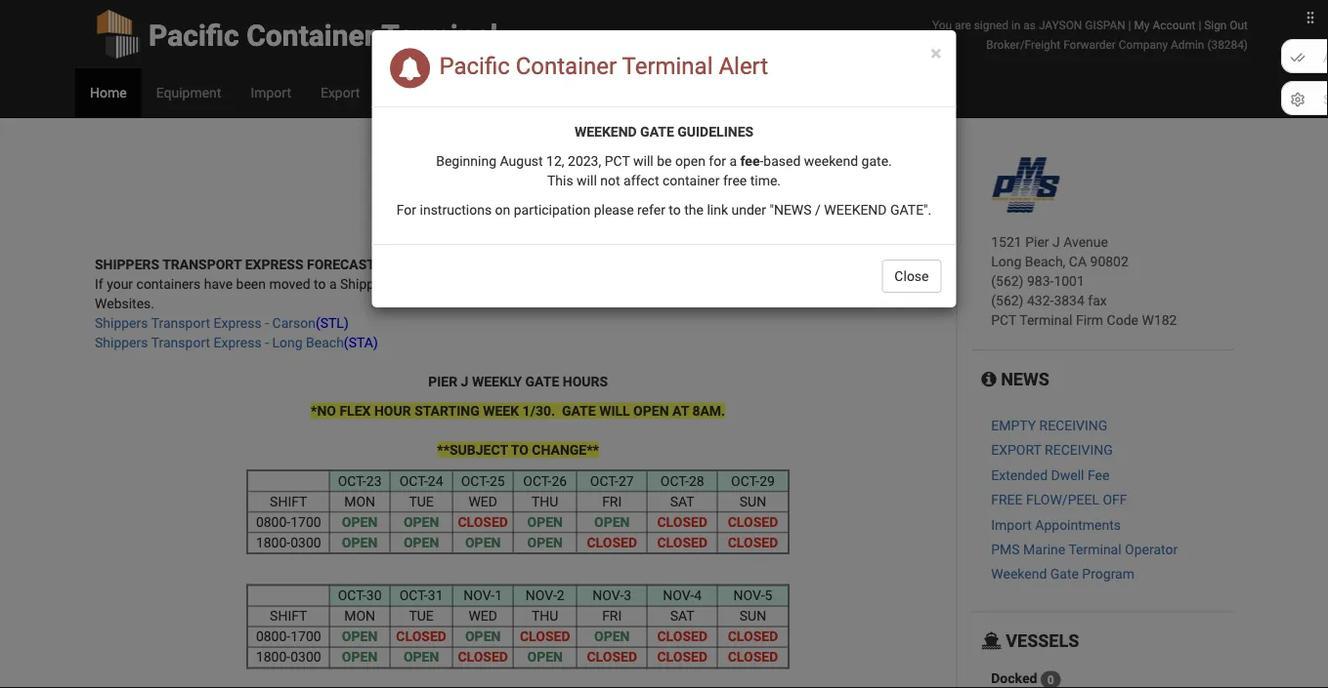 Task type: vqa. For each thing, say whether or not it's contained in the screenshot.
Tuesday,
no



Task type: describe. For each thing, give the bounding box(es) containing it.
pier j weekly gate hours
[[428, 374, 608, 390]]

are
[[955, 18, 971, 32]]

transport
[[162, 257, 242, 273]]

sun for 5
[[740, 609, 766, 625]]

0800- for oct-30
[[256, 630, 290, 646]]

nov-1
[[463, 588, 502, 605]]

ship image
[[981, 633, 1002, 650]]

at
[[672, 403, 689, 419]]

24
[[428, 473, 443, 490]]

2 | from the left
[[1198, 18, 1201, 32]]

oct- for 29
[[731, 473, 760, 490]]

fri for 3
[[602, 609, 622, 625]]

pms marine terminal operator link
[[991, 542, 1178, 558]]

oct-24
[[399, 473, 443, 490]]

operator
[[1125, 542, 1178, 558]]

nov-2
[[526, 588, 564, 605]]

3
[[624, 588, 631, 605]]

1700 for oct-30
[[290, 630, 321, 646]]

export receiving link
[[991, 443, 1113, 459]]

nov- for 4
[[663, 588, 694, 605]]

a inside beginning august 12, 2023, pct will be open for a fee -based weekend gate. this will not affect container free time.
[[729, 153, 737, 169]]

broker/freight
[[986, 38, 1061, 51]]

1 the from the left
[[700, 276, 720, 292]]

link
[[707, 202, 728, 218]]

firm
[[1076, 312, 1103, 328]]

check
[[642, 276, 678, 292]]

oct- for 31
[[399, 588, 428, 605]]

2 horizontal spatial gate
[[640, 124, 674, 140]]

you
[[563, 276, 584, 292]]

fri for 27
[[602, 494, 622, 510]]

shippers transport express forecast website if your containers have been moved to a shippers transport express location you can also check on the container using the below forecast websites. shippers transport express - carson (stl) shippers transport express - long beach (sta)
[[95, 257, 936, 351]]

express
[[245, 257, 303, 273]]

also
[[613, 276, 639, 292]]

oct- for 28
[[660, 473, 689, 490]]

1 horizontal spatial will
[[633, 153, 653, 169]]

0 vertical spatial shippers
[[340, 276, 393, 292]]

code
[[1107, 312, 1138, 328]]

2 map from the left
[[623, 178, 650, 194]]

thu for 26
[[532, 494, 558, 510]]

participation
[[514, 202, 590, 218]]

under
[[731, 202, 766, 218]]

to the
[[669, 202, 704, 218]]

container for pacific container terminal
[[246, 18, 375, 53]]

hour
[[374, 403, 411, 419]]

close
[[895, 268, 929, 284]]

flex
[[340, 403, 371, 419]]

weekly
[[472, 374, 522, 390]]

please
[[594, 202, 634, 218]]

1800-0300 for oct-23
[[256, 535, 321, 551]]

tue for 24
[[409, 494, 434, 510]]

1800-0300 for oct-30
[[256, 650, 321, 666]]

website
[[378, 257, 435, 273]]

out
[[1230, 18, 1248, 32]]

1
[[495, 588, 502, 605]]

shift for oct-30
[[270, 609, 307, 625]]

1 vertical spatial transport
[[151, 315, 210, 331]]

oct-25
[[461, 473, 505, 490]]

free flow/peel off link
[[991, 493, 1127, 509]]

26
[[552, 473, 567, 490]]

export
[[991, 443, 1041, 459]]

terminal inside 'link'
[[381, 18, 498, 53]]

shippers transport express - long beach link
[[95, 335, 344, 351]]

nov- for 1
[[463, 588, 495, 605]]

pct inside beginning august 12, 2023, pct will be open for a fee -based weekend gate. this will not affect container free time.
[[605, 153, 630, 169]]

fee
[[740, 153, 760, 169]]

empty receiving export receiving extended dwell fee free flow/peel off import appointments pms marine terminal operator weekend gate program
[[991, 418, 1178, 583]]

fax
[[1088, 293, 1107, 309]]

sign
[[1204, 18, 1227, 32]]

5
[[765, 588, 772, 605]]

pier
[[428, 374, 457, 390]]

week
[[483, 403, 519, 419]]

appointments
[[1035, 517, 1121, 533]]

(stl)
[[316, 315, 349, 331]]

nov-5
[[733, 588, 772, 605]]

2 the from the left
[[820, 276, 839, 292]]

free
[[723, 172, 747, 189]]

1 vertical spatial will
[[577, 172, 597, 189]]

sun for 29
[[740, 494, 766, 510]]

pacific for pacific container terminal alert
[[439, 53, 510, 80]]

(sta)
[[344, 335, 378, 351]]

pct inside 1521 pier j avenue long beach, ca 90802 (562) 983-1001 (562) 432-3834 fax pct terminal firm code w182
[[991, 312, 1016, 328]]

1 vertical spatial -
[[265, 315, 269, 331]]

*no
[[311, 403, 336, 419]]

for for for instructions on participation please refer to the link under "news / weekend gate".
[[397, 202, 416, 218]]

guidelines
[[678, 124, 754, 140]]

long inside 1521 pier j avenue long beach, ca 90802 (562) 983-1001 (562) 432-3834 fax pct terminal firm code w182
[[991, 254, 1022, 270]]

1 vertical spatial pct
[[563, 178, 589, 194]]

pacific for pacific container terminal
[[149, 18, 239, 53]]

1 vertical spatial express
[[214, 315, 262, 331]]

my
[[1134, 18, 1150, 32]]

my account link
[[1134, 18, 1196, 32]]

0800-1700 for oct-23
[[256, 515, 321, 531]]

a inside shippers transport express forecast website if your containers have been moved to a shippers transport express location you can also check on the container using the below forecast websites. shippers transport express - carson (stl) shippers transport express - long beach (sta)
[[329, 276, 337, 292]]

*no flex hour starting week 1/30.  gate will open at 8am.
[[311, 403, 725, 419]]

,
[[557, 178, 560, 194]]

have
[[204, 276, 233, 292]]

beach,
[[1025, 254, 1066, 270]]

0 vertical spatial transport
[[396, 276, 455, 292]]

432-
[[1027, 293, 1054, 309]]

account
[[1153, 18, 1196, 32]]

your
[[107, 276, 133, 292]]

nov-3
[[593, 588, 631, 605]]

2 (562) from the top
[[991, 293, 1024, 309]]

empty
[[991, 418, 1036, 434]]

nov-4
[[663, 588, 702, 605]]

on inside shippers transport express forecast website if your containers have been moved to a shippers transport express location you can also check on the container using the below forecast websites. shippers transport express - carson (stl) shippers transport express - long beach (sta)
[[682, 276, 697, 292]]

2 vertical spatial express
[[214, 335, 262, 351]]

2
[[557, 588, 564, 605]]

0 horizontal spatial weekend
[[575, 124, 637, 140]]

nov- for 5
[[733, 588, 765, 605]]

1800- for oct-30
[[256, 650, 290, 666]]

3834
[[1054, 293, 1085, 309]]

in
[[1011, 18, 1021, 32]]

extended dwell fee link
[[991, 468, 1110, 484]]

× button
[[931, 41, 942, 65]]

pacific container terminal alert
[[433, 53, 768, 80]]

beginning august
[[436, 153, 543, 169]]

/
[[815, 202, 821, 218]]

1 vertical spatial receiving
[[1045, 443, 1113, 459]]

if
[[95, 276, 103, 292]]

empty receiving link
[[991, 418, 1108, 434]]

program
[[1082, 567, 1135, 583]]

can
[[588, 276, 610, 292]]

been
[[236, 276, 266, 292]]

1001
[[1054, 273, 1085, 289]]

terminal inside empty receiving export receiving extended dwell fee free flow/peel off import appointments pms marine terminal operator weekend gate program
[[1069, 542, 1122, 558]]

pacific container terminal link
[[95, 0, 498, 68]]

1800- for oct-23
[[256, 535, 290, 551]]

23
[[366, 473, 382, 490]]

off
[[1103, 493, 1127, 509]]



Task type: locate. For each thing, give the bounding box(es) containing it.
weekend
[[575, 124, 637, 140], [824, 202, 887, 218]]

30
[[366, 588, 382, 605]]

0 vertical spatial long
[[991, 254, 1022, 270]]

oct-28
[[660, 473, 704, 490]]

0300
[[290, 535, 321, 551], [290, 650, 321, 666]]

sat for 28
[[670, 494, 695, 510]]

tue for 31
[[409, 609, 434, 625]]

weekend
[[804, 153, 858, 169]]

for up website
[[386, 178, 406, 194]]

2 0800-1700 from the top
[[256, 630, 321, 646]]

time.
[[750, 172, 781, 189]]

1 nov- from the left
[[463, 588, 495, 605]]

0 vertical spatial j
[[1053, 234, 1060, 250]]

(38284)
[[1207, 38, 1248, 51]]

1 vertical spatial a
[[329, 276, 337, 292]]

1 horizontal spatial map
[[623, 178, 650, 194]]

0300 for oct-30
[[290, 650, 321, 666]]

0 horizontal spatial 27
[[619, 473, 634, 490]]

1 vertical spatial fri
[[602, 609, 622, 625]]

- left carson
[[265, 315, 269, 331]]

0 horizontal spatial pacific
[[149, 18, 239, 53]]

pct yard map link
[[563, 178, 650, 194]]

tue down oct-24
[[409, 494, 434, 510]]

0
[[1047, 674, 1054, 687]]

oct- left the oct-31
[[338, 588, 366, 605]]

1 vertical spatial 1800-0300
[[256, 650, 321, 666]]

-
[[760, 153, 764, 169], [265, 315, 269, 331], [265, 335, 269, 351]]

0 horizontal spatial map
[[467, 178, 494, 194]]

sat
[[670, 494, 695, 510], [670, 609, 695, 625]]

fri
[[602, 494, 622, 510], [602, 609, 622, 625]]

shippers
[[95, 257, 159, 273]]

1 vertical spatial sat
[[670, 609, 695, 625]]

8am.
[[692, 403, 725, 419]]

mon for 23
[[344, 494, 375, 510]]

1 vertical spatial 1800-
[[256, 650, 290, 666]]

receiving up dwell
[[1045, 443, 1113, 459]]

on down click
[[495, 202, 510, 218]]

docked 0
[[991, 671, 1054, 688]]

thu down oct-26
[[532, 494, 558, 510]]

gate".
[[890, 202, 932, 218]]

the right using at the top of page
[[820, 276, 839, 292]]

2 vertical spatial -
[[265, 335, 269, 351]]

0 horizontal spatial gate
[[525, 374, 559, 390]]

2 fri from the top
[[602, 609, 622, 625]]

sign out link
[[1204, 18, 1248, 32]]

2 vertical spatial gate
[[562, 403, 596, 419]]

nov- right 1 at bottom left
[[526, 588, 557, 605]]

**subject to change**
[[437, 442, 599, 458]]

1 vertical spatial mon
[[344, 609, 375, 625]]

nov- right 2
[[593, 588, 624, 605]]

gate up be
[[640, 124, 674, 140]]

0800- for oct-23
[[256, 515, 290, 531]]

1 vertical spatial 0300
[[290, 650, 321, 666]]

1 vertical spatial container
[[723, 276, 780, 292]]

a right to
[[329, 276, 337, 292]]

1 vertical spatial on
[[682, 276, 697, 292]]

long inside shippers transport express forecast website if your containers have been moved to a shippers transport express location you can also check on the container using the below forecast websites. shippers transport express - carson (stl) shippers transport express - long beach (sta)
[[272, 335, 303, 351]]

0 vertical spatial weekend
[[575, 124, 637, 140]]

5 nov- from the left
[[733, 588, 765, 605]]

transport down containers
[[151, 315, 210, 331]]

gate
[[640, 124, 674, 140], [525, 374, 559, 390], [562, 403, 596, 419]]

nov- for 3
[[593, 588, 624, 605]]

1 sun from the top
[[740, 494, 766, 510]]

1 mon from the top
[[344, 494, 375, 510]]

- up time.
[[760, 153, 764, 169]]

pacific container terminal
[[149, 18, 498, 53]]

1 vertical spatial j
[[461, 374, 469, 390]]

express up shippers transport express - long beach link
[[214, 315, 262, 331]]

0 vertical spatial sat
[[670, 494, 695, 510]]

1700 for oct-23
[[290, 515, 321, 531]]

0 vertical spatial 27
[[926, 149, 941, 165]]

hours
[[563, 374, 608, 390]]

express left location on the left top of the page
[[459, 276, 507, 292]]

gate down "hours"
[[562, 403, 596, 419]]

0 vertical spatial thu
[[532, 494, 558, 510]]

oct- for 23
[[338, 473, 366, 490]]

2 1800-0300 from the top
[[256, 650, 321, 666]]

0 vertical spatial (562)
[[991, 273, 1024, 289]]

long
[[991, 254, 1022, 270], [272, 335, 303, 351]]

moved
[[269, 276, 310, 292]]

2 horizontal spatial pct
[[991, 312, 1016, 328]]

0 vertical spatial pct
[[605, 153, 630, 169]]

|
[[1128, 18, 1131, 32], [1198, 18, 1201, 32]]

0 horizontal spatial pct
[[563, 178, 589, 194]]

4 nov- from the left
[[663, 588, 694, 605]]

0 horizontal spatial container
[[663, 172, 720, 189]]

will
[[599, 403, 630, 419]]

2 1700 from the top
[[290, 630, 321, 646]]

oct- for 27
[[590, 473, 619, 490]]

instructions
[[420, 202, 492, 218]]

1 vertical spatial shift
[[270, 609, 307, 625]]

ca
[[1069, 254, 1087, 270]]

w182
[[1142, 312, 1177, 328]]

(562) left 983-
[[991, 273, 1024, 289]]

2 tue from the top
[[409, 609, 434, 625]]

1 horizontal spatial |
[[1198, 18, 1201, 32]]

0 vertical spatial container
[[663, 172, 720, 189]]

oct-31
[[399, 588, 443, 605]]

for
[[709, 153, 726, 169]]

27
[[926, 149, 941, 165], [619, 473, 634, 490]]

1 horizontal spatial 27
[[926, 149, 941, 165]]

pacific container terminal image
[[991, 157, 1060, 213]]

wed for 1
[[468, 609, 497, 625]]

2 mon from the top
[[344, 609, 375, 625]]

terminal inside 1521 pier j avenue long beach, ca 90802 (562) 983-1001 (562) 432-3834 fax pct terminal firm code w182
[[1020, 312, 1073, 328]]

0 horizontal spatial a
[[329, 276, 337, 292]]

oct- for 30
[[338, 588, 366, 605]]

fri down nov-3
[[602, 609, 622, 625]]

express down shippers transport express - carson link
[[214, 335, 262, 351]]

0 vertical spatial gate
[[640, 124, 674, 140]]

sat down nov-4
[[670, 609, 695, 625]]

2 vertical spatial pct
[[991, 312, 1016, 328]]

2 nov- from the left
[[526, 588, 557, 605]]

1800-0300
[[256, 535, 321, 551], [256, 650, 321, 666]]

today
[[778, 149, 815, 165]]

thu
[[532, 494, 558, 510], [532, 609, 558, 625]]

a right for at the right
[[729, 153, 737, 169]]

1 horizontal spatial a
[[729, 153, 737, 169]]

90802
[[1090, 254, 1129, 270]]

map down "beginning august"
[[467, 178, 494, 194]]

fri down oct-27
[[602, 494, 622, 510]]

25
[[489, 473, 505, 490]]

map right not
[[623, 178, 650, 194]]

container
[[246, 18, 375, 53], [516, 53, 617, 80]]

mon for 30
[[344, 609, 375, 625]]

0 vertical spatial 1700
[[290, 515, 321, 531]]

(562) left "432-"
[[991, 293, 1024, 309]]

2 0300 from the top
[[290, 650, 321, 666]]

oct-26
[[523, 473, 567, 490]]

1 wed from the top
[[468, 494, 497, 510]]

0 horizontal spatial long
[[272, 335, 303, 351]]

31
[[428, 588, 443, 605]]

1 shift from the top
[[270, 494, 307, 510]]

0 vertical spatial mon
[[344, 494, 375, 510]]

1 tue from the top
[[409, 494, 434, 510]]

0 vertical spatial on
[[495, 202, 510, 218]]

docked
[[991, 671, 1037, 688]]

0 vertical spatial receiving
[[1039, 418, 1108, 434]]

0 horizontal spatial container
[[246, 18, 375, 53]]

0 vertical spatial express
[[459, 276, 507, 292]]

0 vertical spatial 1800-0300
[[256, 535, 321, 551]]

0 vertical spatial -
[[760, 153, 764, 169]]

will down 2023,
[[577, 172, 597, 189]]

0 vertical spatial will
[[633, 153, 653, 169]]

nov- right 4
[[733, 588, 765, 605]]

1 horizontal spatial on
[[682, 276, 697, 292]]

pct right ,
[[563, 178, 589, 194]]

1 1800-0300 from the top
[[256, 535, 321, 551]]

1 horizontal spatial weekend
[[824, 202, 887, 218]]

2 vertical spatial transport
[[151, 335, 210, 351]]

thu down nov-2
[[532, 609, 558, 625]]

29
[[760, 473, 775, 490]]

2 sun from the top
[[740, 609, 766, 625]]

1 horizontal spatial container
[[516, 53, 617, 80]]

0300 for oct-23
[[290, 535, 321, 551]]

sun down oct-29
[[740, 494, 766, 510]]

1 (562) from the top
[[991, 273, 1024, 289]]

- left beach
[[265, 335, 269, 351]]

info circle image
[[981, 370, 996, 388]]

0 vertical spatial tue
[[409, 494, 434, 510]]

27 right october
[[926, 149, 941, 165]]

j
[[1053, 234, 1060, 250], [461, 374, 469, 390]]

shippers
[[340, 276, 393, 292], [95, 315, 148, 331], [95, 335, 148, 351]]

sun
[[740, 494, 766, 510], [740, 609, 766, 625]]

0 vertical spatial 0800-
[[256, 515, 290, 531]]

1 vertical spatial thu
[[532, 609, 558, 625]]

0 vertical spatial shift
[[270, 494, 307, 510]]

admin
[[1171, 38, 1204, 51]]

pacific
[[149, 18, 239, 53], [439, 53, 510, 80]]

for left 'instructions'
[[397, 202, 416, 218]]

starting
[[414, 403, 480, 419]]

0 horizontal spatial will
[[577, 172, 597, 189]]

click
[[498, 178, 526, 194]]

0 vertical spatial for
[[386, 178, 406, 194]]

pacific inside 'link'
[[149, 18, 239, 53]]

1 vertical spatial 0800-
[[256, 630, 290, 646]]

pms
[[991, 542, 1020, 558]]

container down open
[[663, 172, 720, 189]]

0 vertical spatial fri
[[602, 494, 622, 510]]

1 vertical spatial shippers
[[95, 315, 148, 331]]

1 vertical spatial wed
[[468, 609, 497, 625]]

27 left oct-28
[[619, 473, 634, 490]]

1 0300 from the top
[[290, 535, 321, 551]]

1 fri from the top
[[602, 494, 622, 510]]

october
[[874, 149, 923, 165]]

0 vertical spatial sun
[[740, 494, 766, 510]]

weekend up 2023,
[[575, 124, 637, 140]]

receiving up export receiving link
[[1039, 418, 1108, 434]]

1 vertical spatial long
[[272, 335, 303, 351]]

oct- down **subject
[[461, 473, 489, 490]]

shift for oct-23
[[270, 494, 307, 510]]

j inside 1521 pier j avenue long beach, ca 90802 (562) 983-1001 (562) 432-3834 fax pct terminal firm code w182
[[1053, 234, 1060, 250]]

1 horizontal spatial long
[[991, 254, 1022, 270]]

oct- for 25
[[461, 473, 489, 490]]

location
[[510, 276, 559, 292]]

will
[[633, 153, 653, 169], [577, 172, 597, 189]]

gate.
[[862, 153, 892, 169]]

oct- for 24
[[399, 473, 428, 490]]

transport down website
[[396, 276, 455, 292]]

weekend
[[991, 567, 1047, 583]]

oct- right oct-27
[[660, 473, 689, 490]]

container inside 'link'
[[246, 18, 375, 53]]

transport down shippers transport express - carson link
[[151, 335, 210, 351]]

on right check
[[682, 276, 697, 292]]

fee
[[1088, 468, 1110, 484]]

1 horizontal spatial gate
[[562, 403, 596, 419]]

jayson
[[1039, 18, 1082, 32]]

wed down oct-25
[[468, 494, 497, 510]]

2 sat from the top
[[670, 609, 695, 625]]

to
[[314, 276, 326, 292]]

for for for terminal map click here , pct yard map
[[386, 178, 406, 194]]

beginning august 12, 2023, pct will be open for a fee -based weekend gate. this will not affect container free time.
[[436, 153, 892, 189]]

oct- right 30 at the bottom
[[399, 588, 428, 605]]

1 horizontal spatial the
[[820, 276, 839, 292]]

0 vertical spatial 1800-
[[256, 535, 290, 551]]

will up affect
[[633, 153, 653, 169]]

1 sat from the top
[[670, 494, 695, 510]]

oct- down to
[[523, 473, 552, 490]]

weekend right /
[[824, 202, 887, 218]]

not
[[600, 172, 620, 189]]

1 vertical spatial gate
[[525, 374, 559, 390]]

import appointments link
[[991, 517, 1121, 533]]

sat for 4
[[670, 609, 695, 625]]

wed for 25
[[468, 494, 497, 510]]

2 shift from the top
[[270, 609, 307, 625]]

be
[[657, 153, 672, 169]]

oct-23
[[338, 473, 382, 490]]

0 vertical spatial a
[[729, 153, 737, 169]]

container inside shippers transport express forecast website if your containers have been moved to a shippers transport express location you can also check on the container using the below forecast websites. shippers transport express - carson (stl) shippers transport express - long beach (sta)
[[723, 276, 780, 292]]

oct- right 26
[[590, 473, 619, 490]]

1 vertical spatial for
[[397, 202, 416, 218]]

1 vertical spatial sun
[[740, 609, 766, 625]]

oct- for 26
[[523, 473, 552, 490]]

pct up not
[[605, 153, 630, 169]]

container left using at the top of page
[[723, 276, 780, 292]]

2 1800- from the top
[[256, 650, 290, 666]]

1 vertical spatial (562)
[[991, 293, 1024, 309]]

3 nov- from the left
[[593, 588, 624, 605]]

1 thu from the top
[[532, 494, 558, 510]]

carson
[[272, 315, 316, 331]]

2 thu from the top
[[532, 609, 558, 625]]

0 horizontal spatial on
[[495, 202, 510, 218]]

the right check
[[700, 276, 720, 292]]

nov- right 31
[[463, 588, 495, 605]]

refer
[[637, 202, 665, 218]]

2 wed from the top
[[468, 609, 497, 625]]

weekend gate guidelines
[[575, 124, 754, 140]]

websites.
[[95, 296, 154, 312]]

1 vertical spatial 0800-1700
[[256, 630, 321, 646]]

1 vertical spatial 1700
[[290, 630, 321, 646]]

nov- right 3
[[663, 588, 694, 605]]

1 vertical spatial tue
[[409, 609, 434, 625]]

import
[[991, 517, 1032, 533]]

1 | from the left
[[1128, 18, 1131, 32]]

2 0800- from the top
[[256, 630, 290, 646]]

0 horizontal spatial |
[[1128, 18, 1131, 32]]

gate up *no flex hour starting week 1/30.  gate will open at 8am.
[[525, 374, 559, 390]]

oct-29
[[731, 473, 775, 490]]

1 horizontal spatial pacific
[[439, 53, 510, 80]]

0 horizontal spatial the
[[700, 276, 720, 292]]

map
[[467, 178, 494, 194], [623, 178, 650, 194]]

oct- left oct-24
[[338, 473, 366, 490]]

nov- for 2
[[526, 588, 557, 605]]

long down 1521
[[991, 254, 1022, 270]]

2 vertical spatial shippers
[[95, 335, 148, 351]]

as
[[1024, 18, 1036, 32]]

1 vertical spatial weekend
[[824, 202, 887, 218]]

1 horizontal spatial pct
[[605, 153, 630, 169]]

tue down the oct-31
[[409, 609, 434, 625]]

wed down nov-1
[[468, 609, 497, 625]]

0 horizontal spatial j
[[461, 374, 469, 390]]

thu for 2
[[532, 609, 558, 625]]

1 horizontal spatial j
[[1053, 234, 1060, 250]]

1521
[[991, 234, 1022, 250]]

pct
[[605, 153, 630, 169], [563, 178, 589, 194], [991, 312, 1016, 328]]

0800-1700
[[256, 515, 321, 531], [256, 630, 321, 646]]

pct up info circle icon
[[991, 312, 1016, 328]]

long down carson
[[272, 335, 303, 351]]

containers
[[136, 276, 201, 292]]

flow/peel
[[1026, 493, 1099, 509]]

container for pacific container terminal alert
[[516, 53, 617, 80]]

0800-1700 for oct-30
[[256, 630, 321, 646]]

mon down oct-30
[[344, 609, 375, 625]]

1 1800- from the top
[[256, 535, 290, 551]]

1 0800-1700 from the top
[[256, 515, 321, 531]]

sat down oct-28
[[670, 494, 695, 510]]

for terminal map click here , pct yard map
[[386, 178, 650, 194]]

1 0800- from the top
[[256, 515, 290, 531]]

1521 pier j avenue long beach, ca 90802 (562) 983-1001 (562) 432-3834 fax pct terminal firm code w182
[[991, 234, 1177, 328]]

1 1700 from the top
[[290, 515, 321, 531]]

container inside beginning august 12, 2023, pct will be open for a fee -based weekend gate. this will not affect container free time.
[[663, 172, 720, 189]]

using
[[784, 276, 817, 292]]

1 horizontal spatial container
[[723, 276, 780, 292]]

| left the sign
[[1198, 18, 1201, 32]]

mon down oct-23
[[344, 494, 375, 510]]

open
[[633, 403, 669, 419], [342, 515, 378, 531], [404, 515, 439, 531], [527, 515, 563, 531], [594, 515, 630, 531], [342, 535, 378, 551], [404, 535, 439, 551], [465, 535, 501, 551], [527, 535, 563, 551], [342, 630, 378, 646], [465, 630, 501, 646], [594, 630, 630, 646], [342, 650, 378, 666], [404, 650, 439, 666], [527, 650, 563, 666]]

shippers transport express - carson link
[[95, 315, 316, 331]]

1 vertical spatial 27
[[619, 473, 634, 490]]

0 vertical spatial 0300
[[290, 535, 321, 551]]

today is friday, october 27
[[778, 149, 941, 165]]

oct- right 28
[[731, 473, 760, 490]]

sun down nov-5
[[740, 609, 766, 625]]

0 vertical spatial 0800-1700
[[256, 515, 321, 531]]

- inside beginning august 12, 2023, pct will be open for a fee -based weekend gate. this will not affect container free time.
[[760, 153, 764, 169]]

| left my
[[1128, 18, 1131, 32]]

1 map from the left
[[467, 178, 494, 194]]

oct- right 23
[[399, 473, 428, 490]]

0 vertical spatial wed
[[468, 494, 497, 510]]



